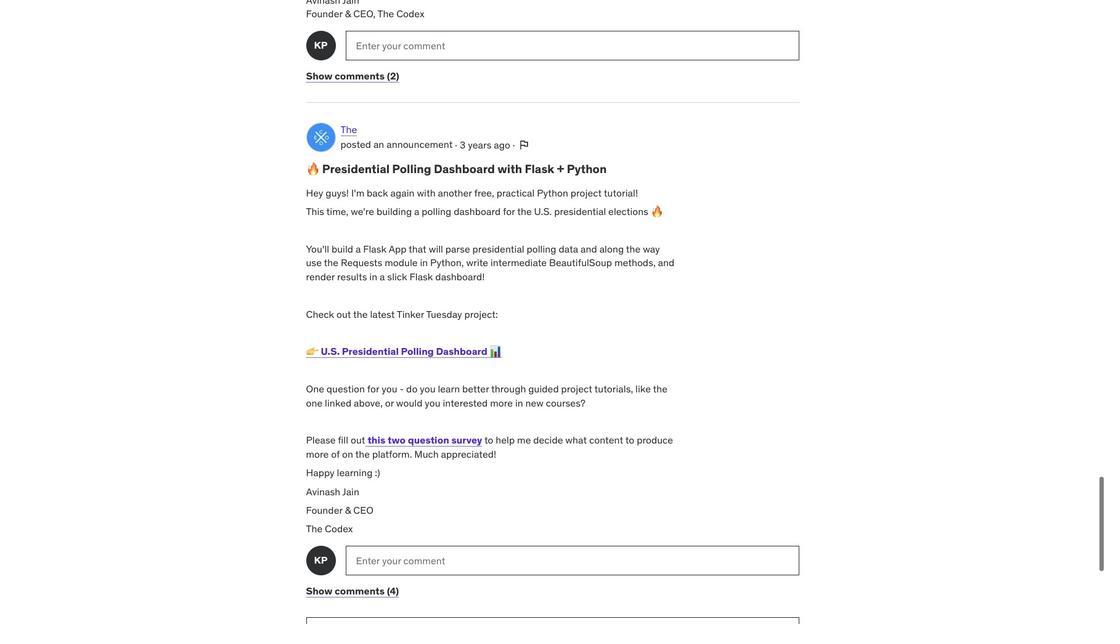 Task type: describe. For each thing, give the bounding box(es) containing it.
way
[[643, 243, 660, 255]]

-
[[400, 383, 404, 395]]

comments for (4)
[[335, 585, 385, 597]]

polling inside the you'll build a flask app that will parse presidential polling data and along the way use the requests module in python, write intermediate beautifulsoup methods, and render results in a slick flask dashboard!
[[527, 243, 556, 255]]

like
[[636, 383, 651, 395]]

tutorials,
[[595, 383, 633, 395]]

the up methods,
[[626, 243, 641, 255]]

write
[[466, 257, 488, 269]]

0 vertical spatial in
[[420, 257, 428, 269]]

back
[[367, 187, 388, 199]]

kp for show comments (2)
[[314, 39, 328, 51]]

founder for founder & ceo, the codex
[[306, 8, 343, 20]]

📊
[[490, 346, 502, 358]]

1 vertical spatial presidential
[[342, 346, 399, 358]]

1 horizontal spatial 🔥
[[651, 205, 663, 218]]

u.s. presidential polling dashboard 📊 link
[[321, 346, 502, 358]]

guided
[[529, 383, 559, 395]]

dashboard!
[[435, 271, 485, 283]]

hey
[[306, 187, 323, 199]]

👉
[[306, 346, 318, 358]]

produce
[[637, 434, 673, 447]]

tinker
[[397, 308, 424, 320]]

the inside one question for you - do you learn better through guided project tutorials, like the one linked above, or would you interested more in new courses?
[[653, 383, 668, 395]]

check out the latest tinker tuesday project:
[[306, 308, 498, 320]]

+
[[557, 162, 564, 176]]

show for show comments (2)
[[306, 70, 333, 82]]

or
[[385, 397, 394, 409]]

posted
[[341, 138, 371, 151]]

for inside one question for you - do you learn better through guided project tutorials, like the one linked above, or would you interested more in new courses?
[[367, 383, 379, 395]]

through
[[491, 383, 526, 395]]

👉 link
[[306, 346, 321, 358]]

3
[[460, 138, 466, 151]]

two
[[388, 434, 406, 447]]

0 horizontal spatial a
[[356, 243, 361, 255]]

project inside one question for you - do you learn better through guided project tutorials, like the one linked above, or would you interested more in new courses?
[[561, 383, 592, 395]]

me
[[517, 434, 531, 447]]

this time, we're building a polling dashboard for the u.s. presidential elections 🔥
[[306, 205, 663, 218]]

guys!
[[326, 187, 349, 199]]

commenter element for show comments (4)
[[306, 546, 336, 576]]

the codex
[[306, 523, 353, 535]]

announcement
[[387, 138, 453, 151]]

1 horizontal spatial question
[[408, 434, 449, 447]]

much
[[415, 448, 439, 460]]

0 vertical spatial dashboard
[[434, 162, 495, 176]]

comments for (2)
[[335, 70, 385, 82]]

intermediate
[[491, 257, 547, 269]]

1 vertical spatial polling
[[401, 346, 434, 358]]

decide
[[533, 434, 563, 447]]

founder for founder & ceo
[[306, 504, 343, 517]]

beautifulsoup
[[549, 257, 612, 269]]

hey guys! i'm back again with another free, practical python project tutorial!
[[306, 187, 638, 199]]

elections
[[609, 205, 649, 218]]

ceo,
[[353, 8, 376, 20]]

(2)
[[387, 70, 399, 82]]

0 horizontal spatial flask
[[363, 243, 387, 255]]

better
[[462, 383, 489, 395]]

0 vertical spatial and
[[581, 243, 597, 255]]

above,
[[354, 397, 383, 409]]

dashboard
[[454, 205, 501, 218]]

1 vertical spatial dashboard
[[436, 346, 488, 358]]

free,
[[474, 187, 494, 199]]

ceo
[[353, 504, 374, 517]]

2 · from the left
[[513, 138, 515, 151]]

appreciated!
[[441, 448, 496, 460]]

fill
[[338, 434, 348, 447]]

again
[[391, 187, 415, 199]]

tuesday
[[426, 308, 462, 320]]

avinash jain
[[306, 486, 359, 498]]

the for the codex
[[306, 523, 323, 535]]

this
[[306, 205, 324, 218]]

1 horizontal spatial a
[[380, 271, 385, 283]]

(4)
[[387, 585, 399, 597]]

more inside one question for you - do you learn better through guided project tutorials, like the one linked above, or would you interested more in new courses?
[[490, 397, 513, 409]]

tutorial!
[[604, 187, 638, 199]]

report abuse image
[[518, 138, 530, 151]]

slick
[[387, 271, 407, 283]]

1 horizontal spatial u.s.
[[534, 205, 552, 218]]

0 vertical spatial python
[[567, 162, 607, 176]]

the link
[[341, 123, 357, 137]]

help
[[496, 434, 515, 447]]

presidential inside the you'll build a flask app that will parse presidential polling data and along the way use the requests module in python, write intermediate beautifulsoup methods, and render results in a slick flask dashboard!
[[473, 243, 524, 255]]

i'm
[[351, 187, 365, 199]]

ago
[[494, 138, 510, 151]]

use
[[306, 257, 322, 269]]

🔥  presidential polling dashboard with flask + python
[[306, 162, 607, 176]]

0 vertical spatial presidential
[[322, 162, 390, 176]]

you down learn
[[425, 397, 441, 409]]

👉 u.s. presidential polling dashboard 📊
[[306, 346, 502, 358]]

python,
[[430, 257, 464, 269]]

one question for you - do you learn better through guided project tutorials, like the one linked above, or would you interested more in new courses?
[[306, 383, 668, 409]]

kp for show comments (4)
[[314, 554, 328, 567]]

requests
[[341, 257, 382, 269]]

module
[[385, 257, 418, 269]]

0 vertical spatial the
[[378, 8, 394, 20]]

parse
[[446, 243, 470, 255]]



Task type: locate. For each thing, give the bounding box(es) containing it.
avinash
[[306, 486, 340, 498]]

please
[[306, 434, 336, 447]]

2 kp from the top
[[314, 554, 328, 567]]

more down please
[[306, 448, 329, 460]]

what
[[566, 434, 587, 447]]

project
[[571, 187, 602, 199], [561, 383, 592, 395]]

polling down another
[[422, 205, 452, 218]]

2 & from the top
[[345, 504, 351, 517]]

the inside to help me decide what content to produce more of on the platform. much appreciated!
[[355, 448, 370, 460]]

0 horizontal spatial question
[[327, 383, 365, 395]]

1 vertical spatial a
[[356, 243, 361, 255]]

0 vertical spatial show
[[306, 70, 333, 82]]

1 vertical spatial commenter element
[[306, 546, 336, 576]]

0 vertical spatial &
[[345, 8, 351, 20]]

polling up the do
[[401, 346, 434, 358]]

the inside the posted an announcement · 3 years ago ·
[[341, 123, 357, 136]]

this
[[368, 434, 386, 447]]

2 horizontal spatial in
[[515, 397, 523, 409]]

polling up intermediate
[[527, 243, 556, 255]]

and
[[581, 243, 597, 255], [658, 257, 675, 269]]

& for ceo,
[[345, 8, 351, 20]]

you left -
[[382, 383, 397, 395]]

🔥 right elections
[[651, 205, 663, 218]]

1 vertical spatial &
[[345, 504, 351, 517]]

in inside one question for you - do you learn better through guided project tutorials, like the one linked above, or would you interested more in new courses?
[[515, 397, 523, 409]]

question up much
[[408, 434, 449, 447]]

2 horizontal spatial a
[[414, 205, 420, 218]]

1 vertical spatial founder
[[306, 504, 343, 517]]

jain
[[343, 486, 359, 498]]

0 horizontal spatial codex
[[325, 523, 353, 535]]

u.s. right 👉
[[321, 346, 340, 358]]

1 horizontal spatial polling
[[527, 243, 556, 255]]

0 vertical spatial out
[[337, 308, 351, 320]]

0 vertical spatial a
[[414, 205, 420, 218]]

content
[[589, 434, 623, 447]]

0 vertical spatial presidential
[[554, 205, 606, 218]]

·
[[455, 138, 458, 151], [513, 138, 515, 151]]

1 founder from the top
[[306, 8, 343, 20]]

flask left +
[[525, 162, 555, 176]]

commenter element up 'show comments (2)'
[[306, 31, 336, 60]]

1 vertical spatial polling
[[527, 243, 556, 255]]

presidential up intermediate
[[473, 243, 524, 255]]

2 comments from the top
[[335, 585, 385, 597]]

1 commenter element from the top
[[306, 31, 336, 60]]

you right the do
[[420, 383, 436, 395]]

show comments (4)
[[306, 585, 399, 597]]

dashboard left 📊
[[436, 346, 488, 358]]

1 horizontal spatial presidential
[[554, 205, 606, 218]]

data
[[559, 243, 578, 255]]

1 vertical spatial with
[[417, 187, 436, 199]]

commenter element
[[306, 31, 336, 60], [306, 546, 336, 576]]

2 vertical spatial flask
[[410, 271, 433, 283]]

question up linked
[[327, 383, 365, 395]]

new
[[526, 397, 544, 409]]

show for show comments (4)
[[306, 585, 333, 597]]

to help me decide what content to produce more of on the platform. much appreciated!
[[306, 434, 673, 460]]

python down +
[[537, 187, 568, 199]]

commenter element for show comments (2)
[[306, 31, 336, 60]]

u.s. down practical
[[534, 205, 552, 218]]

the down founder & ceo
[[306, 523, 323, 535]]

0 vertical spatial question
[[327, 383, 365, 395]]

0 horizontal spatial more
[[306, 448, 329, 460]]

for up above,
[[367, 383, 379, 395]]

the
[[378, 8, 394, 20], [341, 123, 357, 136], [306, 523, 323, 535]]

Enter your comment text field
[[346, 546, 799, 576]]

0 vertical spatial with
[[498, 162, 522, 176]]

an
[[374, 138, 384, 151]]

project up 'courses?'
[[561, 383, 592, 395]]

question inside one question for you - do you learn better through guided project tutorials, like the one linked above, or would you interested more in new courses?
[[327, 383, 365, 395]]

to right content
[[626, 434, 635, 447]]

you'll build a flask app that will parse presidential polling data and along the way use the requests module in python, write intermediate beautifulsoup methods, and render results in a slick flask dashboard!
[[306, 243, 675, 283]]

with right 'again'
[[417, 187, 436, 199]]

learning
[[337, 467, 373, 479]]

1 kp from the top
[[314, 39, 328, 51]]

1 vertical spatial for
[[367, 383, 379, 395]]

show comments (2)
[[306, 70, 399, 82]]

0 vertical spatial for
[[503, 205, 515, 218]]

2 horizontal spatial the
[[378, 8, 394, 20]]

1 horizontal spatial more
[[490, 397, 513, 409]]

comments left the (2)
[[335, 70, 385, 82]]

2 vertical spatial in
[[515, 397, 523, 409]]

1 comments from the top
[[335, 70, 385, 82]]

0 horizontal spatial 🔥
[[306, 162, 320, 176]]

0 horizontal spatial ·
[[455, 138, 458, 151]]

1 horizontal spatial to
[[626, 434, 635, 447]]

would
[[396, 397, 423, 409]]

1 vertical spatial out
[[351, 434, 365, 447]]

in left new
[[515, 397, 523, 409]]

1 vertical spatial in
[[369, 271, 377, 283]]

platform.
[[372, 448, 412, 460]]

1 vertical spatial and
[[658, 257, 675, 269]]

the right like
[[653, 383, 668, 395]]

0 horizontal spatial presidential
[[473, 243, 524, 255]]

· left 3 at the left top
[[455, 138, 458, 151]]

1 vertical spatial u.s.
[[321, 346, 340, 358]]

1 vertical spatial the
[[341, 123, 357, 136]]

0 vertical spatial polling
[[422, 205, 452, 218]]

1 vertical spatial project
[[561, 383, 592, 395]]

in down that
[[420, 257, 428, 269]]

Enter your comment text field
[[346, 31, 799, 60]]

& for ceo
[[345, 504, 351, 517]]

flask up requests
[[363, 243, 387, 255]]

results
[[337, 271, 367, 283]]

dashboard down 3 at the left top
[[434, 162, 495, 176]]

founder left ceo,
[[306, 8, 343, 20]]

to
[[485, 434, 493, 447], [626, 434, 635, 447]]

linked
[[325, 397, 352, 409]]

1 to from the left
[[485, 434, 493, 447]]

build
[[332, 243, 353, 255]]

on
[[342, 448, 353, 460]]

that
[[409, 243, 427, 255]]

0 vertical spatial project
[[571, 187, 602, 199]]

1 vertical spatial codex
[[325, 523, 353, 535]]

0 vertical spatial polling
[[392, 162, 431, 176]]

one
[[306, 397, 323, 409]]

courses?
[[546, 397, 586, 409]]

1 vertical spatial 🔥
[[651, 205, 663, 218]]

0 vertical spatial 🔥
[[306, 162, 320, 176]]

1 horizontal spatial ·
[[513, 138, 515, 151]]

0 vertical spatial u.s.
[[534, 205, 552, 218]]

1 horizontal spatial and
[[658, 257, 675, 269]]

along
[[600, 243, 624, 255]]

a right building
[[414, 205, 420, 218]]

founder
[[306, 8, 343, 20], [306, 504, 343, 517]]

0 vertical spatial flask
[[525, 162, 555, 176]]

a left slick
[[380, 271, 385, 283]]

2 vertical spatial a
[[380, 271, 385, 283]]

1 vertical spatial more
[[306, 448, 329, 460]]

with up practical
[[498, 162, 522, 176]]

1 show from the top
[[306, 70, 333, 82]]

0 vertical spatial kp
[[314, 39, 328, 51]]

flask right slick
[[410, 271, 433, 283]]

you
[[382, 383, 397, 395], [420, 383, 436, 395], [425, 397, 441, 409]]

0 vertical spatial more
[[490, 397, 513, 409]]

python right +
[[567, 162, 607, 176]]

project:
[[465, 308, 498, 320]]

this two question survey link
[[365, 434, 482, 447]]

polling up 'again'
[[392, 162, 431, 176]]

learn
[[438, 383, 460, 395]]

2 show from the top
[[306, 585, 333, 597]]

1 vertical spatial python
[[537, 187, 568, 199]]

comments left "(4)"
[[335, 585, 385, 597]]

🔥
[[306, 162, 320, 176], [651, 205, 663, 218]]

0 horizontal spatial and
[[581, 243, 597, 255]]

dashboard
[[434, 162, 495, 176], [436, 346, 488, 358]]

0 horizontal spatial for
[[367, 383, 379, 395]]

1 horizontal spatial for
[[503, 205, 515, 218]]

the right ceo,
[[378, 8, 394, 20]]

kp up 'show comments (2)'
[[314, 39, 328, 51]]

render
[[306, 271, 335, 283]]

we're
[[351, 205, 374, 218]]

1 vertical spatial question
[[408, 434, 449, 447]]

and down 'way'
[[658, 257, 675, 269]]

0 horizontal spatial polling
[[422, 205, 452, 218]]

happy
[[306, 467, 335, 479]]

2 commenter element from the top
[[306, 546, 336, 576]]

will
[[429, 243, 443, 255]]

years
[[468, 138, 492, 151]]

0 horizontal spatial in
[[369, 271, 377, 283]]

the down practical
[[517, 205, 532, 218]]

1 vertical spatial show
[[306, 585, 333, 597]]

0 horizontal spatial with
[[417, 187, 436, 199]]

building
[[377, 205, 412, 218]]

out right fill on the left of the page
[[351, 434, 365, 447]]

0 vertical spatial commenter element
[[306, 31, 336, 60]]

2 vertical spatial the
[[306, 523, 323, 535]]

1 vertical spatial presidential
[[473, 243, 524, 255]]

the right on
[[355, 448, 370, 460]]

0 vertical spatial founder
[[306, 8, 343, 20]]

latest
[[370, 308, 395, 320]]

of
[[331, 448, 340, 460]]

in down requests
[[369, 271, 377, 283]]

out
[[337, 308, 351, 320], [351, 434, 365, 447]]

1 vertical spatial comments
[[335, 585, 385, 597]]

1 & from the top
[[345, 8, 351, 20]]

& left ceo,
[[345, 8, 351, 20]]

1 horizontal spatial the
[[341, 123, 357, 136]]

out right check
[[337, 308, 351, 320]]

1 horizontal spatial codex
[[397, 8, 425, 20]]

the for the posted an announcement · 3 years ago ·
[[341, 123, 357, 136]]

1 vertical spatial kp
[[314, 554, 328, 567]]

0 horizontal spatial the
[[306, 523, 323, 535]]

founder & ceo
[[306, 504, 374, 517]]

for down practical
[[503, 205, 515, 218]]

1 horizontal spatial with
[[498, 162, 522, 176]]

presidential down latest
[[342, 346, 399, 358]]

codex down founder & ceo
[[325, 523, 353, 535]]

2 horizontal spatial flask
[[525, 162, 555, 176]]

one
[[306, 383, 324, 395]]

commenter element down the codex
[[306, 546, 336, 576]]

show comments (4) button
[[306, 585, 399, 597]]

& left ceo
[[345, 504, 351, 517]]

and up beautifulsoup
[[581, 243, 597, 255]]

founder & ceo, the codex
[[306, 8, 425, 20]]

show comments (2) button
[[306, 70, 399, 82]]

another
[[438, 187, 472, 199]]

presidential up data
[[554, 205, 606, 218]]

more down through
[[490, 397, 513, 409]]

codex
[[397, 8, 425, 20], [325, 523, 353, 535]]

0 horizontal spatial u.s.
[[321, 346, 340, 358]]

interested
[[443, 397, 488, 409]]

survey
[[452, 434, 482, 447]]

🔥 up hey at the left top of page
[[306, 162, 320, 176]]

0 horizontal spatial to
[[485, 434, 493, 447]]

codex right ceo,
[[397, 8, 425, 20]]

2 to from the left
[[626, 434, 635, 447]]

please fill out this two question survey
[[306, 434, 482, 447]]

founder down avinash
[[306, 504, 343, 517]]

the left latest
[[353, 308, 368, 320]]

1 vertical spatial flask
[[363, 243, 387, 255]]

kp down the codex
[[314, 554, 328, 567]]

1 · from the left
[[455, 138, 458, 151]]

you'll
[[306, 243, 329, 255]]

more inside to help me decide what content to produce more of on the platform. much appreciated!
[[306, 448, 329, 460]]

the up "posted"
[[341, 123, 357, 136]]

for
[[503, 205, 515, 218], [367, 383, 379, 395]]

to left help
[[485, 434, 493, 447]]

0 vertical spatial codex
[[397, 8, 425, 20]]

project left the 'tutorial!'
[[571, 187, 602, 199]]

u.s.
[[534, 205, 552, 218], [321, 346, 340, 358]]

· left 'report abuse' image
[[513, 138, 515, 151]]

1 horizontal spatial in
[[420, 257, 428, 269]]

methods,
[[615, 257, 656, 269]]

2 founder from the top
[[306, 504, 343, 517]]

practical
[[497, 187, 535, 199]]

a
[[414, 205, 420, 218], [356, 243, 361, 255], [380, 271, 385, 283]]

a up requests
[[356, 243, 361, 255]]

the right use on the left of the page
[[324, 257, 339, 269]]

presidential up i'm
[[322, 162, 390, 176]]

1 horizontal spatial flask
[[410, 271, 433, 283]]

happy learning :)
[[306, 467, 380, 479]]

check
[[306, 308, 334, 320]]

0 vertical spatial comments
[[335, 70, 385, 82]]



Task type: vqa. For each thing, say whether or not it's contained in the screenshot.
the rightmost Codex
yes



